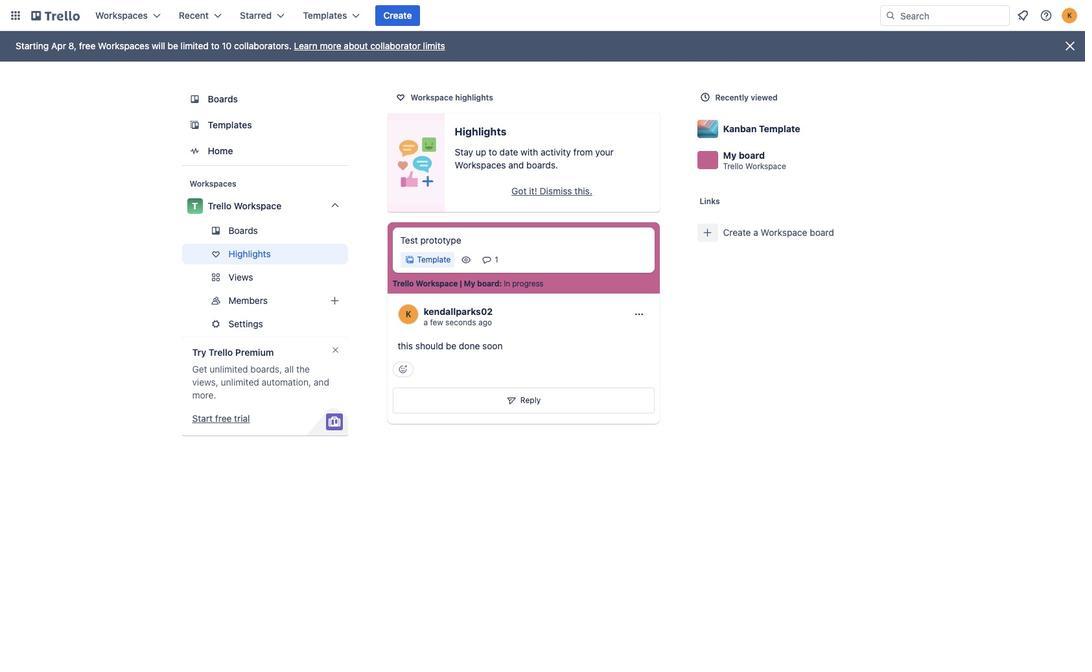 Task type: describe. For each thing, give the bounding box(es) containing it.
links
[[700, 197, 720, 206]]

primary element
[[0, 0, 1086, 31]]

boards.
[[527, 160, 558, 171]]

workspaces inside workspaces dropdown button
[[95, 10, 148, 21]]

views,
[[192, 377, 218, 388]]

0 vertical spatial unlimited
[[210, 364, 248, 375]]

create for create a workspace board
[[723, 227, 751, 238]]

home
[[208, 145, 233, 156]]

create button
[[376, 5, 420, 26]]

workspace highlights
[[411, 93, 494, 102]]

start free trial
[[192, 413, 250, 424]]

try
[[192, 347, 206, 358]]

template board image
[[187, 117, 203, 133]]

my board link
[[464, 279, 500, 289]]

home link
[[182, 139, 348, 163]]

recent button
[[171, 5, 230, 26]]

apr
[[51, 40, 66, 51]]

workspaces inside the stay up to date with activity from your workspaces and boards.
[[455, 160, 506, 171]]

should
[[416, 341, 444, 352]]

it!
[[529, 185, 537, 197]]

more.
[[192, 390, 216, 401]]

got it! dismiss this. button
[[455, 181, 650, 202]]

done
[[459, 341, 480, 352]]

all
[[285, 364, 294, 375]]

templates link
[[182, 114, 348, 137]]

this should be done soon
[[398, 341, 503, 352]]

got
[[512, 185, 527, 197]]

and inside try trello premium get unlimited boards, all the views, unlimited automation, and more.
[[314, 377, 329, 388]]

boards for views
[[229, 225, 258, 236]]

views
[[229, 272, 253, 283]]

views link
[[182, 267, 348, 288]]

more
[[320, 40, 342, 51]]

my inside my board trello workspace
[[723, 149, 737, 161]]

t
[[192, 200, 198, 211]]

date
[[500, 147, 518, 158]]

will
[[152, 40, 165, 51]]

your
[[596, 147, 614, 158]]

start
[[192, 413, 213, 424]]

kendallparks02
[[424, 306, 493, 317]]

trello workspace
[[208, 200, 282, 211]]

kendallparks02 a few seconds ago
[[424, 306, 493, 328]]

starting
[[16, 40, 49, 51]]

with
[[521, 147, 538, 158]]

from
[[574, 147, 593, 158]]

home image
[[187, 143, 203, 159]]

board image
[[187, 91, 203, 107]]

settings link
[[182, 314, 348, 335]]

settings
[[229, 318, 263, 329]]

trello right t
[[208, 200, 232, 211]]

0 vertical spatial be
[[168, 40, 178, 51]]

get
[[192, 364, 207, 375]]

to inside the stay up to date with activity from your workspaces and boards.
[[489, 147, 497, 158]]

got it! dismiss this.
[[512, 185, 593, 197]]

board inside button
[[810, 227, 835, 238]]

activity
[[541, 147, 571, 158]]

members link
[[182, 291, 348, 311]]

workspace inside my board trello workspace
[[746, 161, 787, 171]]

1 vertical spatial my
[[464, 279, 476, 289]]

members
[[229, 295, 268, 306]]

0 vertical spatial free
[[79, 40, 96, 51]]

learn more about collaborator limits link
[[294, 40, 445, 51]]

dismiss
[[540, 185, 572, 197]]

kanban template
[[723, 123, 801, 134]]

templates button
[[295, 5, 368, 26]]

recent
[[179, 10, 209, 21]]



Task type: vqa. For each thing, say whether or not it's contained in the screenshot.
limited
yes



Task type: locate. For each thing, give the bounding box(es) containing it.
:
[[500, 279, 502, 289]]

1 horizontal spatial and
[[509, 160, 524, 171]]

template down viewed
[[759, 123, 801, 134]]

starting apr 8, free workspaces will be limited to 10 collaborators. learn more about collaborator limits
[[16, 40, 445, 51]]

template down test prototype
[[417, 255, 451, 265]]

0 vertical spatial templates
[[303, 10, 347, 21]]

0 horizontal spatial free
[[79, 40, 96, 51]]

test prototype
[[400, 235, 462, 246]]

to right up
[[489, 147, 497, 158]]

1 vertical spatial board
[[810, 227, 835, 238]]

workspace inside button
[[761, 227, 808, 238]]

limited
[[181, 40, 209, 51]]

create inside create button
[[384, 10, 412, 21]]

boards right board image
[[208, 93, 238, 104]]

be left done
[[446, 341, 457, 352]]

0 vertical spatial template
[[759, 123, 801, 134]]

0 horizontal spatial board
[[477, 279, 500, 289]]

trello
[[723, 161, 744, 171], [208, 200, 232, 211], [393, 279, 414, 289], [209, 347, 233, 358]]

up
[[476, 147, 487, 158]]

board
[[739, 149, 765, 161], [810, 227, 835, 238], [477, 279, 500, 289]]

1 horizontal spatial my
[[723, 149, 737, 161]]

test
[[400, 235, 418, 246]]

0 vertical spatial a
[[754, 227, 759, 238]]

and down date
[[509, 160, 524, 171]]

0 vertical spatial board
[[739, 149, 765, 161]]

unlimited
[[210, 364, 248, 375], [221, 377, 259, 388]]

recently viewed
[[716, 93, 778, 102]]

0 notifications image
[[1016, 8, 1031, 23]]

try trello premium get unlimited boards, all the views, unlimited automation, and more.
[[192, 347, 329, 401]]

1 vertical spatial boards
[[229, 225, 258, 236]]

0 vertical spatial to
[[211, 40, 220, 51]]

0 horizontal spatial create
[[384, 10, 412, 21]]

0 horizontal spatial to
[[211, 40, 220, 51]]

1 vertical spatial template
[[417, 255, 451, 265]]

board inside my board trello workspace
[[739, 149, 765, 161]]

kanban template link
[[692, 114, 914, 145]]

the
[[296, 364, 310, 375]]

add image
[[327, 293, 343, 309]]

stay
[[455, 147, 473, 158]]

unlimited down boards,
[[221, 377, 259, 388]]

my right |
[[464, 279, 476, 289]]

0 horizontal spatial template
[[417, 255, 451, 265]]

trial
[[234, 413, 250, 424]]

my
[[723, 149, 737, 161], [464, 279, 476, 289]]

limits
[[423, 40, 445, 51]]

add reaction image
[[393, 362, 413, 378]]

0 vertical spatial highlights
[[455, 126, 507, 137]]

templates
[[303, 10, 347, 21], [208, 119, 252, 130]]

1 boards link from the top
[[182, 88, 348, 111]]

create
[[384, 10, 412, 21], [723, 227, 751, 238]]

trello down test
[[393, 279, 414, 289]]

1 horizontal spatial board
[[739, 149, 765, 161]]

Search field
[[896, 6, 1010, 25]]

1 horizontal spatial free
[[215, 413, 232, 424]]

0 horizontal spatial highlights
[[229, 248, 271, 259]]

open information menu image
[[1040, 9, 1053, 22]]

0 vertical spatial boards link
[[182, 88, 348, 111]]

1 vertical spatial free
[[215, 413, 232, 424]]

a for create
[[754, 227, 759, 238]]

boards link for views
[[182, 221, 348, 241]]

highlights up up
[[455, 126, 507, 137]]

to left 10
[[211, 40, 220, 51]]

1
[[495, 255, 499, 265]]

highlights
[[455, 126, 507, 137], [229, 248, 271, 259]]

1 horizontal spatial be
[[446, 341, 457, 352]]

this
[[398, 341, 413, 352]]

highlights
[[455, 93, 494, 102]]

boards,
[[251, 364, 282, 375]]

2 vertical spatial board
[[477, 279, 500, 289]]

starred
[[240, 10, 272, 21]]

templates inside the templates link
[[208, 119, 252, 130]]

ago
[[479, 318, 492, 328]]

1 horizontal spatial highlights
[[455, 126, 507, 137]]

0 horizontal spatial be
[[168, 40, 178, 51]]

boards down trello workspace
[[229, 225, 258, 236]]

starred button
[[232, 5, 293, 26]]

templates up the more
[[303, 10, 347, 21]]

0 horizontal spatial my
[[464, 279, 476, 289]]

be right will
[[168, 40, 178, 51]]

8,
[[69, 40, 77, 51]]

templates inside templates "dropdown button"
[[303, 10, 347, 21]]

kanban
[[723, 123, 757, 134]]

a for kendallparks02
[[424, 318, 428, 328]]

a
[[754, 227, 759, 238], [424, 318, 428, 328]]

1 vertical spatial boards link
[[182, 221, 348, 241]]

this.
[[575, 185, 593, 197]]

a inside button
[[754, 227, 759, 238]]

trello right try
[[209, 347, 233, 358]]

viewed
[[751, 93, 778, 102]]

few
[[430, 318, 443, 328]]

recently
[[716, 93, 749, 102]]

start free trial button
[[192, 412, 250, 425]]

create a workspace board button
[[692, 217, 914, 248]]

and
[[509, 160, 524, 171], [314, 377, 329, 388]]

boards for home
[[208, 93, 238, 104]]

about
[[344, 40, 368, 51]]

2 horizontal spatial board
[[810, 227, 835, 238]]

reply
[[521, 396, 541, 405]]

trello inside my board trello workspace
[[723, 161, 744, 171]]

10
[[222, 40, 232, 51]]

boards
[[208, 93, 238, 104], [229, 225, 258, 236]]

soon
[[483, 341, 503, 352]]

1 horizontal spatial create
[[723, 227, 751, 238]]

1 horizontal spatial to
[[489, 147, 497, 158]]

search image
[[886, 10, 896, 21]]

seconds
[[446, 318, 477, 328]]

0 horizontal spatial templates
[[208, 119, 252, 130]]

boards link
[[182, 88, 348, 111], [182, 221, 348, 241]]

free right 8,
[[79, 40, 96, 51]]

0 vertical spatial boards
[[208, 93, 238, 104]]

workspace
[[411, 93, 453, 102], [746, 161, 787, 171], [234, 200, 282, 211], [761, 227, 808, 238], [416, 279, 458, 289]]

stay up to date with activity from your workspaces and boards.
[[455, 147, 614, 171]]

learn
[[294, 40, 318, 51]]

automation,
[[262, 377, 311, 388]]

1 vertical spatial to
[[489, 147, 497, 158]]

highlights up views
[[229, 248, 271, 259]]

0 vertical spatial and
[[509, 160, 524, 171]]

1 horizontal spatial templates
[[303, 10, 347, 21]]

|
[[460, 279, 462, 289]]

1 vertical spatial create
[[723, 227, 751, 238]]

in
[[504, 279, 510, 289]]

to
[[211, 40, 220, 51], [489, 147, 497, 158]]

free inside button
[[215, 413, 232, 424]]

workspaces
[[95, 10, 148, 21], [98, 40, 149, 51], [455, 160, 506, 171], [190, 179, 237, 189]]

premium
[[235, 347, 274, 358]]

create for create
[[384, 10, 412, 21]]

back to home image
[[31, 5, 80, 26]]

create inside create a workspace board button
[[723, 227, 751, 238]]

a inside kendallparks02 a few seconds ago
[[424, 318, 428, 328]]

collaborator
[[371, 40, 421, 51]]

free left 'trial'
[[215, 413, 232, 424]]

reply button
[[393, 388, 655, 414]]

1 vertical spatial and
[[314, 377, 329, 388]]

boards link for home
[[182, 88, 348, 111]]

boards link up highlights link on the top
[[182, 221, 348, 241]]

1 vertical spatial highlights
[[229, 248, 271, 259]]

0 vertical spatial create
[[384, 10, 412, 21]]

workspaces button
[[88, 5, 169, 26]]

my down kanban
[[723, 149, 737, 161]]

0 vertical spatial my
[[723, 149, 737, 161]]

templates up home
[[208, 119, 252, 130]]

1 vertical spatial a
[[424, 318, 428, 328]]

0 horizontal spatial a
[[424, 318, 428, 328]]

kendallparks02 (kendallparks02) image
[[1062, 8, 1078, 23]]

progress
[[513, 279, 544, 289]]

boards link up the templates link
[[182, 88, 348, 111]]

and inside the stay up to date with activity from your workspaces and boards.
[[509, 160, 524, 171]]

1 vertical spatial unlimited
[[221, 377, 259, 388]]

1 vertical spatial be
[[446, 341, 457, 352]]

2 boards link from the top
[[182, 221, 348, 241]]

highlights link
[[182, 244, 348, 265]]

collaborators.
[[234, 40, 292, 51]]

template
[[759, 123, 801, 134], [417, 255, 451, 265]]

my board trello workspace
[[723, 149, 787, 171]]

1 vertical spatial templates
[[208, 119, 252, 130]]

prototype
[[421, 235, 462, 246]]

unlimited up "views,"
[[210, 364, 248, 375]]

1 horizontal spatial a
[[754, 227, 759, 238]]

trello inside try trello premium get unlimited boards, all the views, unlimited automation, and more.
[[209, 347, 233, 358]]

be
[[168, 40, 178, 51], [446, 341, 457, 352]]

1 horizontal spatial template
[[759, 123, 801, 134]]

and right automation,
[[314, 377, 329, 388]]

trello down kanban
[[723, 161, 744, 171]]

0 horizontal spatial and
[[314, 377, 329, 388]]

create a workspace board
[[723, 227, 835, 238]]

trello workspace | my board : in progress
[[393, 279, 544, 289]]



